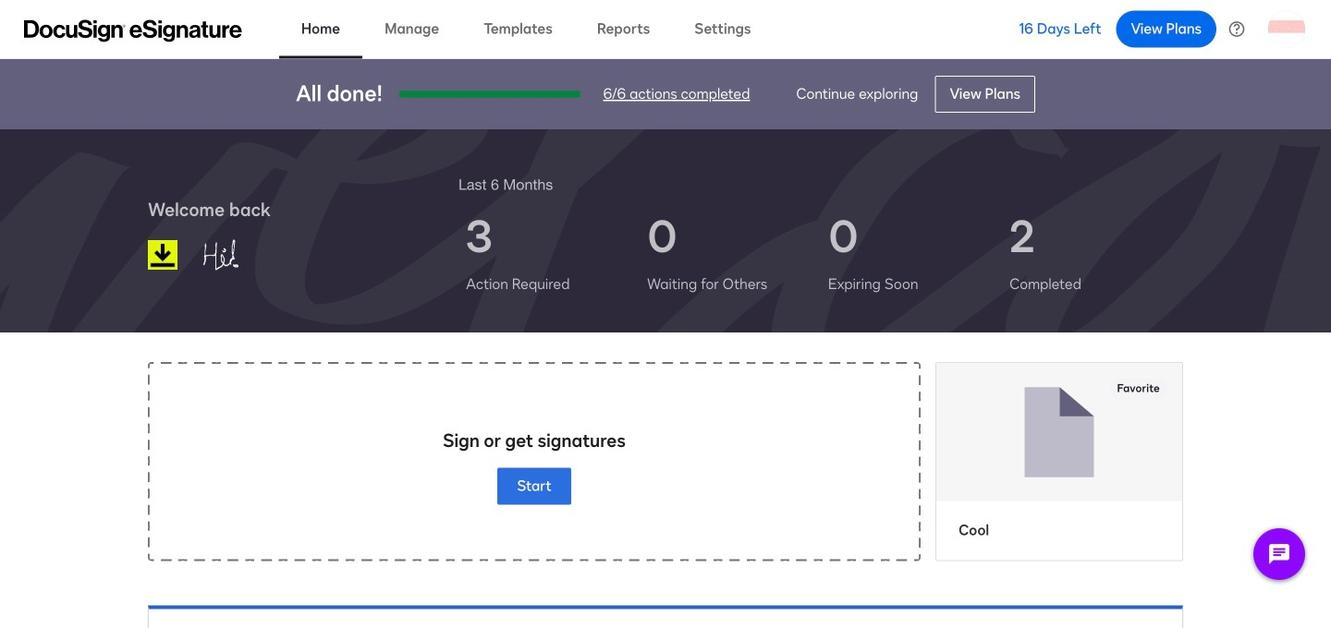 Task type: describe. For each thing, give the bounding box(es) containing it.
docusign esignature image
[[24, 20, 242, 42]]

generic name image
[[193, 231, 289, 279]]

docusignlogo image
[[148, 240, 178, 270]]



Task type: vqa. For each thing, say whether or not it's contained in the screenshot.
folder 'icon'
no



Task type: locate. For each thing, give the bounding box(es) containing it.
heading
[[459, 174, 553, 196]]

your uploaded profile image image
[[1269, 11, 1306, 48]]

use cool image
[[937, 363, 1183, 502]]

list
[[459, 196, 1184, 311]]



